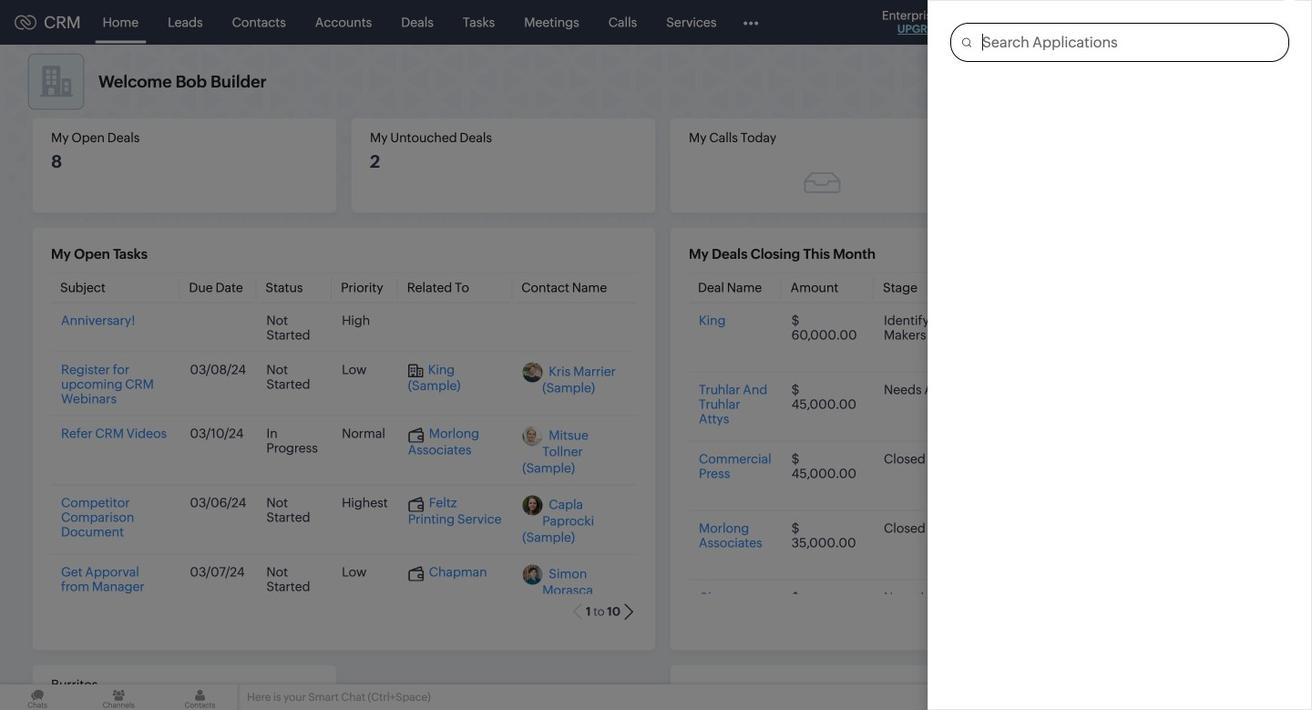 Task type: locate. For each thing, give the bounding box(es) containing it.
create menu element
[[992, 0, 1036, 44]]

profile element
[[1220, 0, 1271, 44]]

create menu image
[[1003, 11, 1025, 33]]

search image
[[1047, 15, 1063, 30]]

channels image
[[81, 685, 156, 710]]

contacts image
[[163, 685, 238, 710]]

signals element
[[1074, 0, 1108, 45]]

signals image
[[1085, 15, 1097, 30]]

search element
[[1036, 0, 1074, 45]]

chats image
[[0, 685, 75, 710]]

logo image
[[15, 15, 36, 30]]

profile image
[[1231, 8, 1260, 37]]



Task type: describe. For each thing, give the bounding box(es) containing it.
Search Applications text field
[[972, 24, 1289, 61]]

calendar image
[[1119, 15, 1135, 30]]



Task type: vqa. For each thing, say whether or not it's contained in the screenshot.
Zia to the bottom
no



